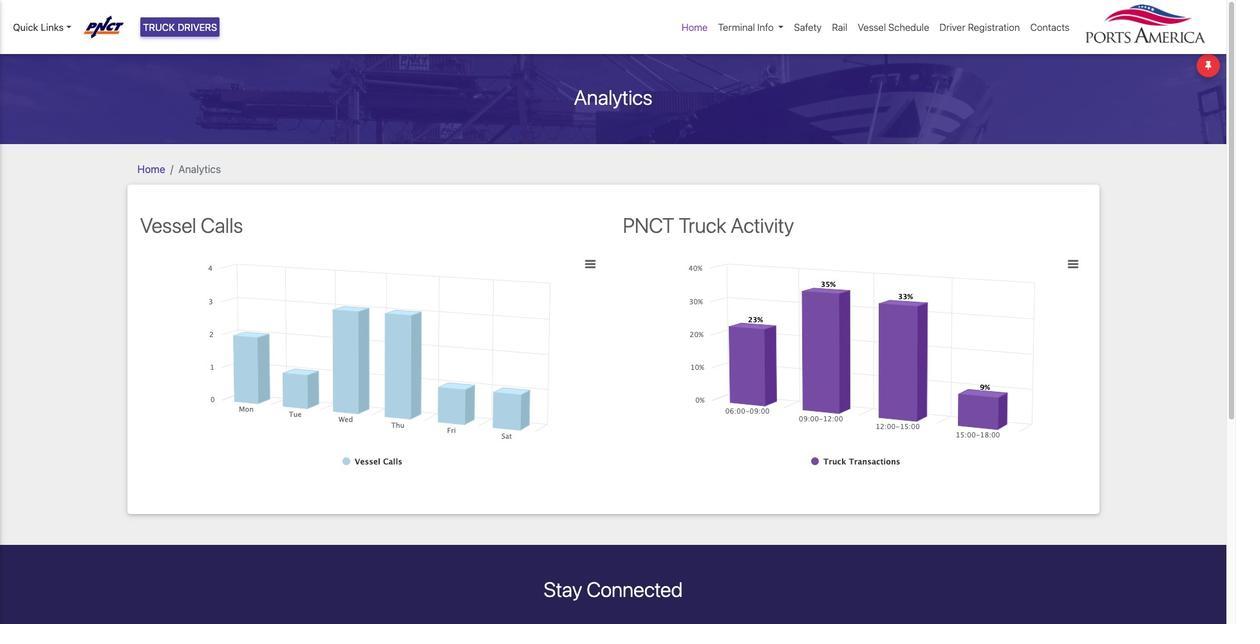 Task type: vqa. For each thing, say whether or not it's contained in the screenshot.
Columbus
no



Task type: describe. For each thing, give the bounding box(es) containing it.
rail link
[[827, 15, 853, 40]]

pnct
[[623, 213, 674, 237]]

drivers
[[178, 21, 217, 33]]

0 horizontal spatial analytics
[[178, 163, 221, 175]]

schedule
[[888, 21, 929, 33]]

1 vertical spatial home link
[[137, 163, 165, 175]]

connected
[[587, 577, 683, 602]]

contacts
[[1030, 21, 1070, 33]]

0 vertical spatial analytics
[[574, 85, 652, 109]]

quick links link
[[13, 20, 71, 34]]

calls
[[201, 213, 243, 237]]

stay
[[544, 577, 582, 602]]

quick
[[13, 21, 38, 33]]

stay connected
[[544, 577, 683, 602]]

contacts link
[[1025, 15, 1075, 40]]

registration
[[968, 21, 1020, 33]]

rail
[[832, 21, 847, 33]]

1 horizontal spatial truck
[[679, 213, 726, 237]]



Task type: locate. For each thing, give the bounding box(es) containing it.
truck left 'drivers' at the top
[[143, 21, 175, 33]]

1 vertical spatial vessel
[[140, 213, 196, 237]]

1 horizontal spatial home link
[[677, 15, 713, 40]]

1 vertical spatial analytics
[[178, 163, 221, 175]]

0 vertical spatial truck
[[143, 21, 175, 33]]

truck inside truck drivers link
[[143, 21, 175, 33]]

0 horizontal spatial truck
[[143, 21, 175, 33]]

vessel calls
[[140, 213, 243, 237]]

activity
[[731, 213, 794, 237]]

driver registration link
[[934, 15, 1025, 40]]

1 horizontal spatial vessel
[[858, 21, 886, 33]]

vessel right rail
[[858, 21, 886, 33]]

0 vertical spatial vessel
[[858, 21, 886, 33]]

driver registration
[[940, 21, 1020, 33]]

vessel left 'calls'
[[140, 213, 196, 237]]

1 vertical spatial truck
[[679, 213, 726, 237]]

home
[[682, 21, 708, 33], [137, 163, 165, 175]]

terminal
[[718, 21, 755, 33]]

links
[[41, 21, 64, 33]]

driver
[[940, 21, 965, 33]]

truck drivers link
[[140, 17, 220, 37]]

vessel inside vessel schedule link
[[858, 21, 886, 33]]

0 vertical spatial home link
[[677, 15, 713, 40]]

vessel schedule
[[858, 21, 929, 33]]

pnct truck activity
[[623, 213, 794, 237]]

vessel schedule link
[[853, 15, 934, 40]]

1 horizontal spatial home
[[682, 21, 708, 33]]

truck drivers
[[143, 21, 217, 33]]

0 horizontal spatial home
[[137, 163, 165, 175]]

vessel for vessel calls
[[140, 213, 196, 237]]

truck right pnct
[[679, 213, 726, 237]]

0 horizontal spatial vessel
[[140, 213, 196, 237]]

truck
[[143, 21, 175, 33], [679, 213, 726, 237]]

safety
[[794, 21, 822, 33]]

vessel
[[858, 21, 886, 33], [140, 213, 196, 237]]

analytics
[[574, 85, 652, 109], [178, 163, 221, 175]]

safety link
[[789, 15, 827, 40]]

terminal info
[[718, 21, 774, 33]]

quick links
[[13, 21, 64, 33]]

home link
[[677, 15, 713, 40], [137, 163, 165, 175]]

1 horizontal spatial analytics
[[574, 85, 652, 109]]

0 vertical spatial home
[[682, 21, 708, 33]]

info
[[757, 21, 774, 33]]

0 horizontal spatial home link
[[137, 163, 165, 175]]

1 vertical spatial home
[[137, 163, 165, 175]]

vessel for vessel schedule
[[858, 21, 886, 33]]

terminal info link
[[713, 15, 789, 40]]



